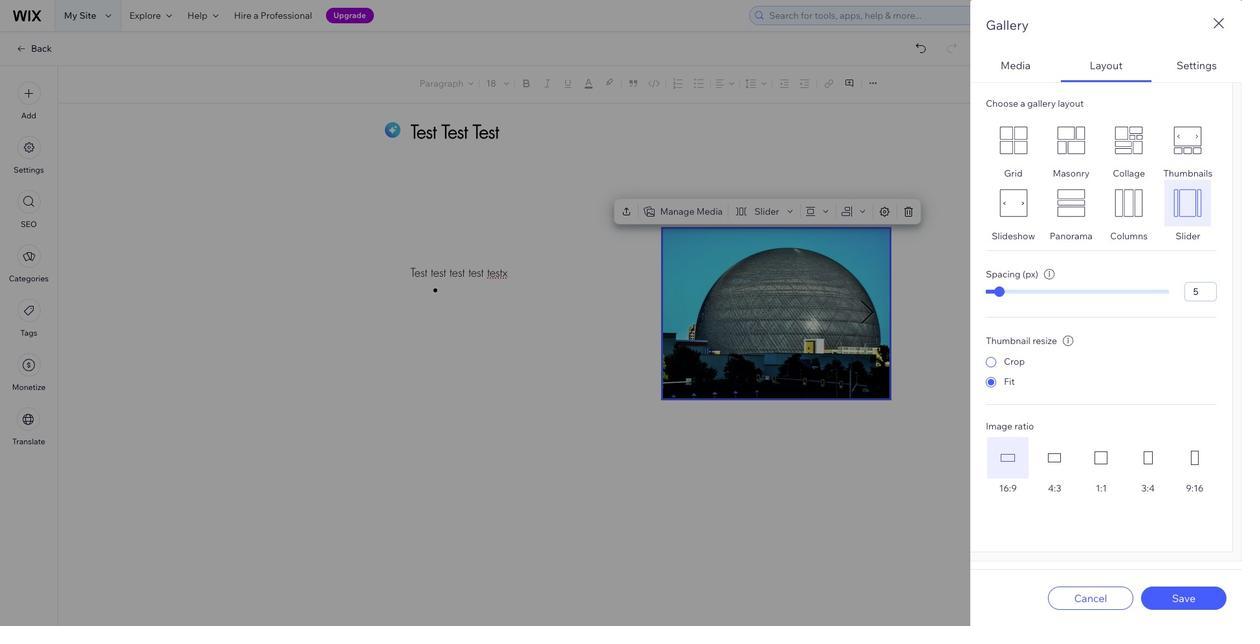 Task type: locate. For each thing, give the bounding box(es) containing it.
ratio
[[1015, 421, 1034, 432]]

layout tab panel
[[971, 82, 1243, 562]]

Add a Catchy Title text field
[[411, 120, 875, 144]]

2 list box from the top
[[986, 437, 1217, 494]]

test
[[411, 265, 427, 280]]

upgrade button
[[326, 8, 374, 23]]

2 horizontal spatial test
[[469, 265, 484, 280]]

None number field
[[1185, 282, 1217, 302]]

a left gallery in the right of the page
[[1021, 98, 1026, 109]]

0 vertical spatial media
[[1001, 59, 1031, 72]]

hire a professional
[[234, 10, 312, 21]]

menu containing add
[[0, 74, 58, 454]]

0 horizontal spatial a
[[254, 10, 259, 21]]

2 test from the left
[[450, 265, 465, 280]]

tags
[[20, 328, 37, 338]]

0 vertical spatial a
[[254, 10, 259, 21]]

my
[[64, 10, 77, 21]]

option group containing crop
[[986, 349, 1217, 389]]

media right manage
[[697, 206, 723, 217]]

cancel
[[1075, 592, 1108, 605]]

columns
[[1111, 230, 1148, 242]]

tags button
[[17, 299, 40, 338]]

seo button
[[17, 190, 40, 229]]

option group
[[986, 349, 1217, 389]]

professional
[[261, 10, 312, 21]]

list box containing 16:9
[[986, 437, 1217, 494]]

fit
[[1004, 376, 1015, 388]]

image
[[986, 421, 1013, 432]]

panorama
[[1050, 230, 1093, 242]]

a
[[254, 10, 259, 21], [1021, 98, 1026, 109]]

4:3
[[1048, 483, 1062, 494]]

0 horizontal spatial slider
[[755, 206, 780, 217]]

layout
[[1090, 59, 1123, 72]]

hire
[[234, 10, 252, 21]]

gallery
[[1028, 98, 1056, 109]]

categories
[[9, 274, 49, 283]]

1 list box from the top
[[986, 117, 1217, 242]]

slider inside button
[[755, 206, 780, 217]]

0 vertical spatial list box
[[986, 117, 1217, 242]]

thumbnails
[[1164, 168, 1213, 179]]

settings button
[[1152, 50, 1243, 82], [14, 136, 44, 175]]

settings up 'seo' button
[[14, 165, 44, 175]]

thumbnail resize
[[986, 335, 1058, 347]]

monetize
[[12, 382, 46, 392]]

1 horizontal spatial slider
[[1176, 230, 1201, 242]]

1:1
[[1096, 483, 1107, 494]]

thumbnail
[[986, 335, 1031, 347]]

spacing (px)
[[986, 269, 1039, 280]]

1 vertical spatial media
[[697, 206, 723, 217]]

manage media
[[660, 206, 723, 217]]

settings up "notes" button
[[1177, 59, 1217, 72]]

back button
[[16, 43, 52, 54]]

a inside tab panel
[[1021, 98, 1026, 109]]

translate
[[12, 437, 45, 447]]

site
[[79, 10, 96, 21]]

tab list containing media
[[971, 50, 1243, 562]]

1 horizontal spatial settings
[[1177, 59, 1217, 72]]

0 horizontal spatial settings button
[[14, 136, 44, 175]]

1 vertical spatial settings button
[[14, 136, 44, 175]]

media
[[1001, 59, 1031, 72], [697, 206, 723, 217]]

list box containing grid
[[986, 117, 1217, 242]]

1 vertical spatial list box
[[986, 437, 1217, 494]]

choose
[[986, 98, 1019, 109]]

manage media button
[[641, 203, 726, 221]]

paragraph
[[420, 78, 464, 89]]

list box for image ratio
[[986, 437, 1217, 494]]

gallery
[[986, 17, 1029, 33]]

categories button
[[9, 245, 49, 283]]

slider inside layout tab panel
[[1176, 230, 1201, 242]]

0 vertical spatial settings button
[[1152, 50, 1243, 82]]

1 horizontal spatial a
[[1021, 98, 1026, 109]]

a right hire
[[254, 10, 259, 21]]

slideshow
[[992, 230, 1036, 242]]

1 horizontal spatial media
[[1001, 59, 1031, 72]]

help
[[188, 10, 208, 21]]

0 horizontal spatial settings
[[14, 165, 44, 175]]

1 horizontal spatial settings button
[[1152, 50, 1243, 82]]

0 horizontal spatial test
[[431, 265, 446, 280]]

1 vertical spatial slider
[[1176, 230, 1201, 242]]

help button
[[180, 0, 226, 31]]

0 horizontal spatial media
[[697, 206, 723, 217]]

list box
[[986, 117, 1217, 242], [986, 437, 1217, 494]]

test
[[431, 265, 446, 280], [450, 265, 465, 280], [469, 265, 484, 280]]

media up choose on the top of the page
[[1001, 59, 1031, 72]]

3:4
[[1142, 483, 1155, 494]]

layout button
[[1061, 50, 1152, 82]]

tab list
[[971, 50, 1243, 562]]

0 vertical spatial slider
[[755, 206, 780, 217]]

0 vertical spatial settings
[[1177, 59, 1217, 72]]

back
[[31, 43, 52, 54]]

menu
[[0, 74, 58, 454]]

1 horizontal spatial test
[[450, 265, 465, 280]]

collage
[[1113, 168, 1146, 179]]

slider
[[755, 206, 780, 217], [1176, 230, 1201, 242]]

choose a gallery layout
[[986, 98, 1084, 109]]

None range field
[[986, 290, 1169, 294]]

settings
[[1177, 59, 1217, 72], [14, 165, 44, 175]]

1 vertical spatial settings
[[14, 165, 44, 175]]

1 vertical spatial a
[[1021, 98, 1026, 109]]



Task type: vqa. For each thing, say whether or not it's contained in the screenshot.
sidebar ELEMENT
no



Task type: describe. For each thing, give the bounding box(es) containing it.
masonry
[[1053, 168, 1090, 179]]

cancel button
[[1048, 587, 1134, 610]]

paragraph button
[[417, 74, 477, 93]]

explore
[[129, 10, 161, 21]]

media inside tab list
[[1001, 59, 1031, 72]]

spacing
[[986, 269, 1021, 280]]

list box for choose a gallery layout
[[986, 117, 1217, 242]]

testx
[[487, 265, 508, 280]]

1 test from the left
[[431, 265, 446, 280]]

my site
[[64, 10, 96, 21]]

seo
[[21, 219, 37, 229]]

grid
[[1005, 168, 1023, 179]]

hire a professional link
[[226, 0, 320, 31]]

Search for tools, apps, help & more... field
[[766, 6, 1065, 25]]

settings inside menu
[[14, 165, 44, 175]]

translate button
[[12, 408, 45, 447]]

save
[[1173, 592, 1196, 605]]

16:9
[[1000, 483, 1017, 494]]

monetize button
[[12, 353, 46, 392]]

notes
[[1198, 79, 1223, 90]]

a for gallery
[[1021, 98, 1026, 109]]

crop
[[1004, 356, 1025, 368]]

none range field inside layout tab panel
[[986, 290, 1169, 294]]

(px)
[[1023, 269, 1039, 280]]

none number field inside layout tab panel
[[1185, 282, 1217, 302]]

upgrade
[[334, 10, 366, 20]]

resize
[[1033, 335, 1058, 347]]

add
[[21, 111, 36, 120]]

manage
[[660, 206, 695, 217]]

test test test test testx
[[411, 265, 508, 280]]

3 test from the left
[[469, 265, 484, 280]]

layout
[[1058, 98, 1084, 109]]

a for professional
[[254, 10, 259, 21]]

settings inside button
[[1177, 59, 1217, 72]]

media button
[[971, 50, 1061, 82]]

9:16
[[1186, 483, 1204, 494]]

notes button
[[1175, 76, 1227, 93]]

image ratio
[[986, 421, 1034, 432]]

slider button
[[731, 203, 798, 221]]

option group inside layout tab panel
[[986, 349, 1217, 389]]

save button
[[1142, 587, 1227, 610]]

add button
[[17, 82, 40, 120]]



